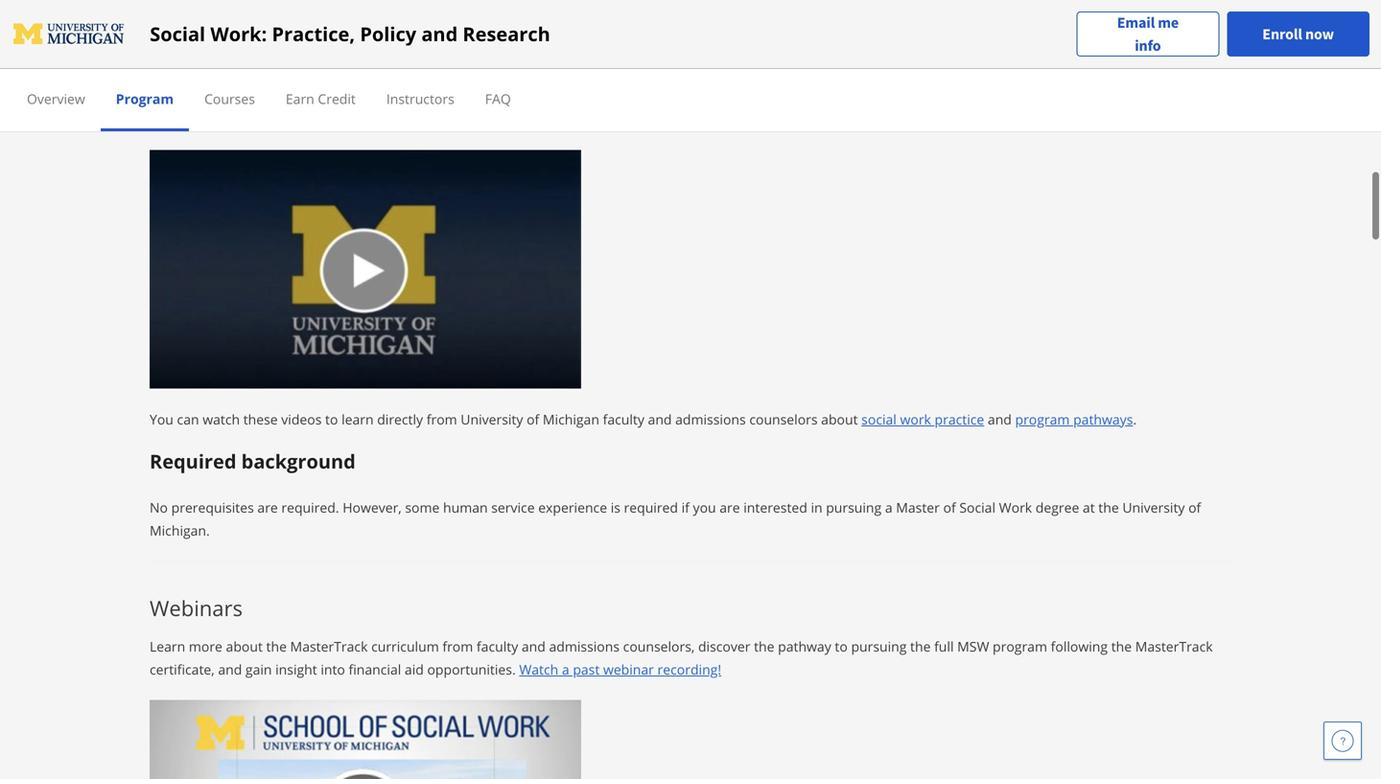 Task type: locate. For each thing, give the bounding box(es) containing it.
mastertrack right following
[[1136, 638, 1213, 656]]

pursuing
[[826, 499, 882, 517], [851, 638, 907, 656]]

2 horizontal spatial faculty
[[603, 410, 645, 429]]

featuring
[[373, 110, 431, 128]]

pursuing left full
[[851, 638, 907, 656]]

the right 'discover'
[[754, 638, 775, 656]]

michigan.
[[150, 522, 210, 540]]

faq
[[485, 90, 511, 108]]

0 vertical spatial pursuing
[[826, 499, 882, 517]]

social left work
[[960, 499, 996, 517]]

is
[[611, 499, 621, 517]]

required
[[624, 499, 678, 517]]

0 vertical spatial faculty
[[434, 110, 476, 128]]

and up the watch a past webinar recording!
[[522, 638, 546, 656]]

human
[[443, 499, 488, 517]]

program
[[255, 66, 340, 95], [274, 110, 329, 128], [1015, 410, 1070, 429], [993, 638, 1048, 656]]

the left school at the top left of page
[[513, 110, 534, 128]]

about
[[821, 410, 858, 429], [226, 638, 263, 656]]

webinar video play button umich image
[[150, 701, 581, 780]]

0 horizontal spatial admissions
[[549, 638, 620, 656]]

email me info
[[1117, 13, 1179, 55]]

trailer down credit
[[332, 110, 370, 128]]

0 horizontal spatial to
[[325, 410, 338, 429]]

program inside learn more about the mastertrack curriculum from faculty and admissions counselors, discover the pathway to pursuing the full msw program following the mastertrack certificate, and gain insight into financial aid opportunities.
[[993, 638, 1048, 656]]

from for university
[[427, 410, 457, 429]]

a
[[885, 499, 893, 517], [562, 661, 570, 679]]

0 horizontal spatial mastertrack
[[290, 638, 368, 656]]

overview
[[27, 90, 85, 108]]

0 vertical spatial university
[[461, 410, 523, 429]]

watch left past
[[519, 661, 559, 679]]

admissions left counselors
[[675, 410, 746, 429]]

work
[[900, 410, 931, 429]]

required background
[[150, 448, 356, 475]]

1 vertical spatial from
[[427, 410, 457, 429]]

umich social work trailer image
[[150, 150, 581, 389]]

past
[[573, 661, 600, 679]]

watch a past webinar recording! link
[[519, 661, 721, 679]]

a left past
[[562, 661, 570, 679]]

from down faq
[[479, 110, 510, 128]]

faculty up opportunities.
[[477, 638, 518, 656]]

program link
[[116, 90, 174, 108]]

the inside no prerequisites are required. however, some human service experience is required if you are interested in pursuing a master of social work degree at the university of michigan.
[[1099, 499, 1119, 517]]

inspired
[[175, 110, 226, 128]]

however,
[[343, 499, 402, 517]]

learn more about the mastertrack curriculum from faculty and admissions counselors, discover the pathway to pursuing the full msw program following the mastertrack certificate, and gain insight into financial aid opportunities.
[[150, 638, 1213, 679]]

from
[[479, 110, 510, 128], [427, 410, 457, 429], [443, 638, 473, 656]]

1 vertical spatial social
[[598, 110, 635, 128]]

social left work.
[[598, 110, 635, 128]]

the right following
[[1112, 638, 1132, 656]]

are
[[257, 499, 278, 517], [720, 499, 740, 517]]

by
[[230, 110, 245, 128]]

1 horizontal spatial a
[[885, 499, 893, 517]]

to left learn
[[325, 410, 338, 429]]

the
[[217, 66, 249, 95], [513, 110, 534, 128], [1099, 499, 1119, 517], [266, 638, 287, 656], [754, 638, 775, 656], [910, 638, 931, 656], [1112, 638, 1132, 656]]

1 horizontal spatial watch
[[519, 661, 559, 679]]

1 vertical spatial pursuing
[[851, 638, 907, 656]]

can
[[177, 410, 199, 429]]

0 horizontal spatial faculty
[[434, 110, 476, 128]]

school
[[537, 110, 579, 128]]

enroll now
[[1263, 24, 1334, 44]]

about up gain
[[226, 638, 263, 656]]

2 vertical spatial faculty
[[477, 638, 518, 656]]

1 horizontal spatial admissions
[[675, 410, 746, 429]]

and up 'required'
[[648, 410, 672, 429]]

admissions
[[675, 410, 746, 429], [549, 638, 620, 656]]

admissions inside learn more about the mastertrack curriculum from faculty and admissions counselors, discover the pathway to pursuing the full msw program following the mastertrack certificate, and gain insight into financial aid opportunities.
[[549, 638, 620, 656]]

1 horizontal spatial are
[[720, 499, 740, 517]]

trailer up featuring
[[346, 66, 405, 95]]

1 horizontal spatial mastertrack
[[1136, 638, 1213, 656]]

following
[[1051, 638, 1108, 656]]

these
[[243, 410, 278, 429]]

degree
[[1036, 499, 1080, 517]]

watch
[[203, 410, 240, 429]]

the up gain
[[266, 638, 287, 656]]

university left michigan
[[461, 410, 523, 429]]

financial
[[349, 661, 401, 679]]

master
[[896, 499, 940, 517]]

0 vertical spatial to
[[325, 410, 338, 429]]

and
[[421, 21, 458, 47], [648, 410, 672, 429], [988, 410, 1012, 429], [522, 638, 546, 656], [218, 661, 242, 679]]

0 vertical spatial social
[[150, 21, 205, 47]]

social left "work:"
[[150, 21, 205, 47]]

get inspired by this program trailer featuring faculty from the school of social work.
[[150, 110, 678, 128]]

about left 'social'
[[821, 410, 858, 429]]

email
[[1117, 13, 1155, 32]]

courses link
[[204, 90, 255, 108]]

webinars
[[150, 594, 243, 623]]

faculty down instructors link
[[434, 110, 476, 128]]

2 vertical spatial social
[[960, 499, 996, 517]]

more
[[189, 638, 222, 656]]

from up opportunities.
[[443, 638, 473, 656]]

to
[[325, 410, 338, 429], [835, 638, 848, 656]]

university
[[461, 410, 523, 429], [1123, 499, 1185, 517]]

1 vertical spatial a
[[562, 661, 570, 679]]

credit
[[318, 90, 356, 108]]

1 vertical spatial about
[[226, 638, 263, 656]]

you can watch these videos to learn directly from university of michigan faculty and admissions counselors about social work practice and program pathways .
[[150, 410, 1137, 429]]

pursuing right in
[[826, 499, 882, 517]]

pursuing inside no prerequisites are required. however, some human service experience is required if you are interested in pursuing a master of social work degree at the university of michigan.
[[826, 499, 882, 517]]

0 vertical spatial about
[[821, 410, 858, 429]]

0 horizontal spatial about
[[226, 638, 263, 656]]

practice
[[935, 410, 985, 429]]

1 horizontal spatial about
[[821, 410, 858, 429]]

0 horizontal spatial social
[[150, 21, 205, 47]]

enroll
[[1263, 24, 1303, 44]]

1 vertical spatial admissions
[[549, 638, 620, 656]]

university inside no prerequisites are required. however, some human service experience is required if you are interested in pursuing a master of social work degree at the university of michigan.
[[1123, 499, 1185, 517]]

to right 'pathway'
[[835, 638, 848, 656]]

are left the required.
[[257, 499, 278, 517]]

info
[[1135, 36, 1161, 55]]

1 vertical spatial faculty
[[603, 410, 645, 429]]

admissions up past
[[549, 638, 620, 656]]

0 vertical spatial watch
[[150, 66, 211, 95]]

1 horizontal spatial to
[[835, 638, 848, 656]]

program pathways link
[[1015, 410, 1133, 429]]

earn credit
[[286, 90, 356, 108]]

2 vertical spatial from
[[443, 638, 473, 656]]

0 vertical spatial from
[[479, 110, 510, 128]]

the left full
[[910, 638, 931, 656]]

into
[[321, 661, 345, 679]]

now
[[1306, 24, 1334, 44]]

earn credit link
[[286, 90, 356, 108]]

gain
[[246, 661, 272, 679]]

0 vertical spatial a
[[885, 499, 893, 517]]

mastertrack
[[290, 638, 368, 656], [1136, 638, 1213, 656]]

of
[[582, 110, 595, 128], [527, 410, 539, 429], [944, 499, 956, 517], [1189, 499, 1201, 517]]

pathway
[[778, 638, 832, 656]]

watch the program trailer
[[150, 66, 405, 95]]

1 horizontal spatial faculty
[[477, 638, 518, 656]]

a left master
[[885, 499, 893, 517]]

you
[[693, 499, 716, 517]]

social
[[150, 21, 205, 47], [598, 110, 635, 128], [960, 499, 996, 517]]

watch up get
[[150, 66, 211, 95]]

1 vertical spatial university
[[1123, 499, 1185, 517]]

faculty right michigan
[[603, 410, 645, 429]]

0 vertical spatial trailer
[[346, 66, 405, 95]]

0 horizontal spatial are
[[257, 499, 278, 517]]

trailer
[[346, 66, 405, 95], [332, 110, 370, 128]]

faculty
[[434, 110, 476, 128], [603, 410, 645, 429], [477, 638, 518, 656]]

interested
[[744, 499, 808, 517]]

service
[[491, 499, 535, 517]]

this
[[248, 110, 271, 128]]

mastertrack up into
[[290, 638, 368, 656]]

are right you
[[720, 499, 740, 517]]

social inside no prerequisites are required. however, some human service experience is required if you are interested in pursuing a master of social work degree at the university of michigan.
[[960, 499, 996, 517]]

faculty inside learn more about the mastertrack curriculum from faculty and admissions counselors, discover the pathway to pursuing the full msw program following the mastertrack certificate, and gain insight into financial aid opportunities.
[[477, 638, 518, 656]]

overview link
[[27, 90, 85, 108]]

1 horizontal spatial university
[[1123, 499, 1185, 517]]

1 horizontal spatial social
[[598, 110, 635, 128]]

faq link
[[485, 90, 511, 108]]

watch
[[150, 66, 211, 95], [519, 661, 559, 679]]

1 vertical spatial trailer
[[332, 110, 370, 128]]

research
[[463, 21, 550, 47]]

1 vertical spatial to
[[835, 638, 848, 656]]

0 horizontal spatial a
[[562, 661, 570, 679]]

the right at
[[1099, 499, 1119, 517]]

at
[[1083, 499, 1095, 517]]

work
[[999, 499, 1032, 517]]

0 horizontal spatial watch
[[150, 66, 211, 95]]

from right directly
[[427, 410, 457, 429]]

university right at
[[1123, 499, 1185, 517]]

counselors,
[[623, 638, 695, 656]]

2 horizontal spatial social
[[960, 499, 996, 517]]

and right practice
[[988, 410, 1012, 429]]

1 vertical spatial watch
[[519, 661, 559, 679]]

if
[[682, 499, 690, 517]]



Task type: vqa. For each thing, say whether or not it's contained in the screenshot.
bottom What
no



Task type: describe. For each thing, give the bounding box(es) containing it.
1 are from the left
[[257, 499, 278, 517]]

watch for watch a past webinar recording!
[[519, 661, 559, 679]]

pursuing inside learn more about the mastertrack curriculum from faculty and admissions counselors, discover the pathway to pursuing the full msw program following the mastertrack certificate, and gain insight into financial aid opportunities.
[[851, 638, 907, 656]]

required
[[150, 448, 236, 475]]

no prerequisites are required. however, some human service experience is required if you are interested in pursuing a master of social work degree at the university of michigan.
[[150, 499, 1201, 540]]

earn
[[286, 90, 314, 108]]

prerequisites
[[171, 499, 254, 517]]

msw
[[958, 638, 989, 656]]

learn
[[150, 638, 185, 656]]

faculty for watch the program trailer
[[434, 110, 476, 128]]

a inside no prerequisites are required. however, some human service experience is required if you are interested in pursuing a master of social work degree at the university of michigan.
[[885, 499, 893, 517]]

about inside learn more about the mastertrack curriculum from faculty and admissions counselors, discover the pathway to pursuing the full msw program following the mastertrack certificate, and gain insight into financial aid opportunities.
[[226, 638, 263, 656]]

courses
[[204, 90, 255, 108]]

in
[[811, 499, 823, 517]]

recording!
[[658, 661, 721, 679]]

curriculum
[[371, 638, 439, 656]]

webinar
[[603, 661, 654, 679]]

videos
[[281, 410, 322, 429]]

certificate,
[[150, 661, 215, 679]]

aid
[[405, 661, 424, 679]]

program
[[116, 90, 174, 108]]

and right policy
[[421, 21, 458, 47]]

2 mastertrack from the left
[[1136, 638, 1213, 656]]

work:
[[210, 21, 267, 47]]

enroll now button
[[1227, 12, 1370, 57]]

michigan
[[543, 410, 600, 429]]

university of michigan image
[[12, 19, 127, 49]]

faculty for webinars
[[477, 638, 518, 656]]

get
[[150, 110, 172, 128]]

me
[[1158, 13, 1179, 32]]

you
[[150, 410, 174, 429]]

full
[[934, 638, 954, 656]]

instructors link
[[386, 90, 454, 108]]

required.
[[281, 499, 339, 517]]

some
[[405, 499, 440, 517]]

discover
[[698, 638, 751, 656]]

to inside learn more about the mastertrack curriculum from faculty and admissions counselors, discover the pathway to pursuing the full msw program following the mastertrack certificate, and gain insight into financial aid opportunities.
[[835, 638, 848, 656]]

work.
[[638, 110, 675, 128]]

watch for watch the program trailer
[[150, 66, 211, 95]]

insight
[[275, 661, 317, 679]]

email me info button
[[1077, 11, 1220, 57]]

0 vertical spatial admissions
[[675, 410, 746, 429]]

pathways
[[1074, 410, 1133, 429]]

and left gain
[[218, 661, 242, 679]]

directly
[[377, 410, 423, 429]]

0 horizontal spatial university
[[461, 410, 523, 429]]

learn
[[342, 410, 374, 429]]

help center image
[[1332, 730, 1355, 753]]

no
[[150, 499, 168, 517]]

social
[[862, 410, 897, 429]]

counselors
[[750, 410, 818, 429]]

watch a past webinar recording!
[[519, 661, 721, 679]]

1 mastertrack from the left
[[290, 638, 368, 656]]

social work practice link
[[862, 410, 985, 429]]

2 are from the left
[[720, 499, 740, 517]]

.
[[1133, 410, 1137, 429]]

experience
[[538, 499, 607, 517]]

policy
[[360, 21, 417, 47]]

background
[[241, 448, 356, 475]]

from inside learn more about the mastertrack curriculum from faculty and admissions counselors, discover the pathway to pursuing the full msw program following the mastertrack certificate, and gain insight into financial aid opportunities.
[[443, 638, 473, 656]]

the up by
[[217, 66, 249, 95]]

practice,
[[272, 21, 355, 47]]

social work: practice, policy and research
[[150, 21, 550, 47]]

instructors
[[386, 90, 454, 108]]

opportunities.
[[427, 661, 516, 679]]

certificate menu element
[[12, 69, 1370, 131]]

from for the
[[479, 110, 510, 128]]



